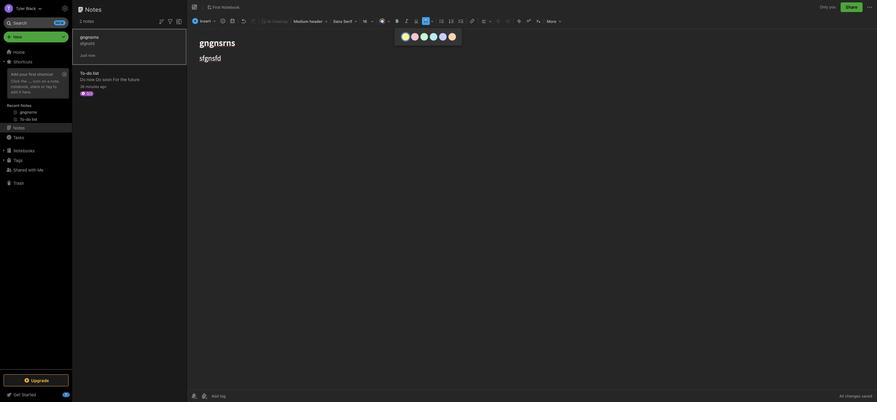Task type: vqa. For each thing, say whether or not it's contained in the screenshot.
rightmost "personal"
no



Task type: locate. For each thing, give the bounding box(es) containing it.
recent notes
[[7, 103, 31, 108]]

Add filters field
[[167, 17, 174, 25]]

now down to-do list
[[87, 77, 95, 82]]

to
[[53, 84, 57, 89]]

Account field
[[0, 2, 42, 14]]

36 minutes ago
[[80, 84, 106, 89]]

More actions field
[[866, 2, 874, 12]]

new
[[13, 34, 22, 39]]

Add tag field
[[211, 394, 256, 399]]

just now
[[80, 53, 95, 58]]

notebooks
[[14, 148, 35, 153]]

do now do soon for the future
[[80, 77, 140, 82]]

task image
[[219, 17, 227, 25]]

sans serif
[[333, 19, 352, 24]]

add your first shortcut
[[11, 72, 53, 77]]

gngnsrns
[[80, 34, 99, 40]]

2 vertical spatial notes
[[13, 125, 25, 130]]

insert link image
[[468, 17, 477, 25]]

expand notebooks image
[[2, 148, 6, 153]]

header
[[310, 19, 323, 24]]

do
[[80, 77, 85, 82], [96, 77, 101, 82]]

0 horizontal spatial the
[[21, 79, 27, 84]]

add
[[11, 72, 18, 77]]

0 horizontal spatial do
[[80, 77, 85, 82]]

undo image
[[239, 17, 248, 25]]

0 vertical spatial now
[[88, 53, 95, 58]]

expand note image
[[191, 4, 198, 11]]

Heading level field
[[292, 17, 330, 26]]

0/3
[[87, 91, 92, 96]]

2 do from the left
[[96, 77, 101, 82]]

tags
[[14, 158, 23, 163]]

group
[[0, 66, 72, 125]]

1 horizontal spatial the
[[120, 77, 127, 82]]

the
[[120, 77, 127, 82], [21, 79, 27, 84]]

all changes saved
[[840, 394, 873, 399]]

now right just
[[88, 53, 95, 58]]

black
[[26, 6, 36, 11]]

7
[[65, 393, 67, 397]]

do
[[87, 71, 92, 76]]

expand tags image
[[2, 158, 6, 163]]

the left ...
[[21, 79, 27, 84]]

the right for
[[120, 77, 127, 82]]

all
[[840, 394, 844, 399]]

tree
[[0, 47, 72, 369]]

do down list at top
[[96, 77, 101, 82]]

now
[[88, 53, 95, 58], [87, 77, 95, 82]]

shared with me link
[[0, 165, 72, 175]]

do down to-
[[80, 77, 85, 82]]

Help and Learning task checklist field
[[0, 391, 72, 400]]

Font color field
[[377, 17, 392, 26]]

notes up notes
[[85, 6, 102, 13]]

36
[[80, 84, 85, 89]]

now for do
[[87, 77, 95, 82]]

icon
[[33, 79, 41, 84]]

notebooks link
[[0, 146, 72, 156]]

new
[[56, 21, 64, 25]]

bold image
[[393, 17, 401, 25]]

notes right "recent"
[[21, 103, 31, 108]]

gngnsrns sfgnsfd
[[80, 34, 99, 46]]

...
[[28, 79, 32, 84]]

Font family field
[[331, 17, 359, 26]]

new button
[[4, 32, 69, 42]]

Font size field
[[361, 17, 376, 26]]

with
[[28, 167, 36, 173]]

1 do from the left
[[80, 77, 85, 82]]

recent
[[7, 103, 20, 108]]

medium header
[[294, 19, 323, 24]]

click to collapse image
[[70, 391, 74, 399]]

Note Editor text field
[[187, 29, 877, 390]]

first
[[213, 5, 221, 10]]

2
[[79, 19, 82, 24]]

future
[[128, 77, 140, 82]]

notes up tasks
[[13, 125, 25, 130]]

View options field
[[174, 17, 183, 25]]

medium
[[294, 19, 309, 24]]

group containing add your first shortcut
[[0, 66, 72, 125]]

home link
[[0, 47, 72, 57]]

home
[[13, 49, 25, 55]]

share button
[[841, 2, 863, 12]]

tasks button
[[0, 133, 72, 142]]

1 vertical spatial now
[[87, 77, 95, 82]]

stack
[[30, 84, 40, 89]]

for
[[113, 77, 119, 82]]

a
[[47, 79, 49, 84]]

first notebook
[[213, 5, 240, 10]]

subscript image
[[534, 17, 543, 25]]

serif
[[343, 19, 352, 24]]

1 horizontal spatial do
[[96, 77, 101, 82]]

first notebook button
[[205, 3, 242, 11]]

checklist image
[[457, 17, 465, 25]]

click the ...
[[11, 79, 32, 84]]

started
[[22, 393, 36, 398]]

notes
[[85, 6, 102, 13], [21, 103, 31, 108], [13, 125, 25, 130]]

on
[[42, 79, 46, 84]]

add a reminder image
[[190, 393, 198, 400]]

0 vertical spatial notes
[[85, 6, 102, 13]]



Task type: describe. For each thing, give the bounding box(es) containing it.
ago
[[100, 84, 106, 89]]

add filters image
[[167, 18, 174, 25]]

more actions image
[[866, 4, 874, 11]]

superscript image
[[525, 17, 533, 25]]

upgrade button
[[4, 375, 69, 387]]

note window element
[[187, 0, 877, 403]]

notebook,
[[11, 84, 29, 89]]

saved
[[862, 394, 873, 399]]

notebook
[[222, 5, 240, 10]]

you
[[829, 5, 836, 9]]

tyler black
[[16, 6, 36, 11]]

underline image
[[412, 17, 421, 25]]

your
[[19, 72, 28, 77]]

Alignment field
[[479, 17, 494, 26]]

tyler
[[16, 6, 25, 11]]

get
[[14, 393, 20, 398]]

changes
[[845, 394, 861, 399]]

tags button
[[0, 156, 72, 165]]

italic image
[[403, 17, 411, 25]]

me
[[37, 167, 43, 173]]

upgrade
[[31, 378, 49, 383]]

shared with me
[[13, 167, 43, 173]]

tasks
[[13, 135, 24, 140]]

get started
[[14, 393, 36, 398]]

minutes
[[86, 84, 99, 89]]

note,
[[50, 79, 60, 84]]

soon
[[102, 77, 112, 82]]

numbered list image
[[447, 17, 456, 25]]

sfgnsfd
[[80, 41, 95, 46]]

notes link
[[0, 123, 72, 133]]

calendar event image
[[228, 17, 237, 25]]

share
[[846, 5, 858, 10]]

Search text field
[[8, 17, 64, 28]]

only you
[[820, 5, 836, 9]]

notes
[[83, 19, 94, 24]]

only
[[820, 5, 828, 9]]

1 vertical spatial notes
[[21, 103, 31, 108]]

shortcuts
[[14, 59, 32, 64]]

add
[[11, 90, 18, 94]]

first
[[29, 72, 36, 77]]

add tag image
[[201, 393, 208, 400]]

insert
[[200, 19, 211, 23]]

sans
[[333, 19, 342, 24]]

now for just
[[88, 53, 95, 58]]

shared
[[13, 167, 27, 173]]

More field
[[545, 17, 563, 26]]

trash link
[[0, 178, 72, 188]]

new search field
[[8, 17, 66, 28]]

shortcuts button
[[0, 57, 72, 66]]

notes inside notes link
[[13, 125, 25, 130]]

bulleted list image
[[438, 17, 446, 25]]

16
[[363, 19, 367, 24]]

it
[[19, 90, 21, 94]]

trash
[[13, 181, 24, 186]]

to-do list
[[80, 71, 99, 76]]

strikethrough image
[[515, 17, 523, 25]]

click
[[11, 79, 20, 84]]

tree containing home
[[0, 47, 72, 369]]

tag
[[46, 84, 52, 89]]

just
[[80, 53, 87, 58]]

here.
[[22, 90, 31, 94]]

settings image
[[61, 5, 69, 12]]

icon on a note, notebook, stack or tag to add it here.
[[11, 79, 60, 94]]

to-
[[80, 71, 87, 76]]

or
[[41, 84, 45, 89]]

more
[[547, 19, 556, 24]]

Sort options field
[[158, 17, 165, 25]]

Highlight field
[[421, 17, 436, 26]]

2 notes
[[79, 19, 94, 24]]

list
[[93, 71, 99, 76]]

shortcut
[[37, 72, 53, 77]]

Insert field
[[191, 17, 218, 25]]



